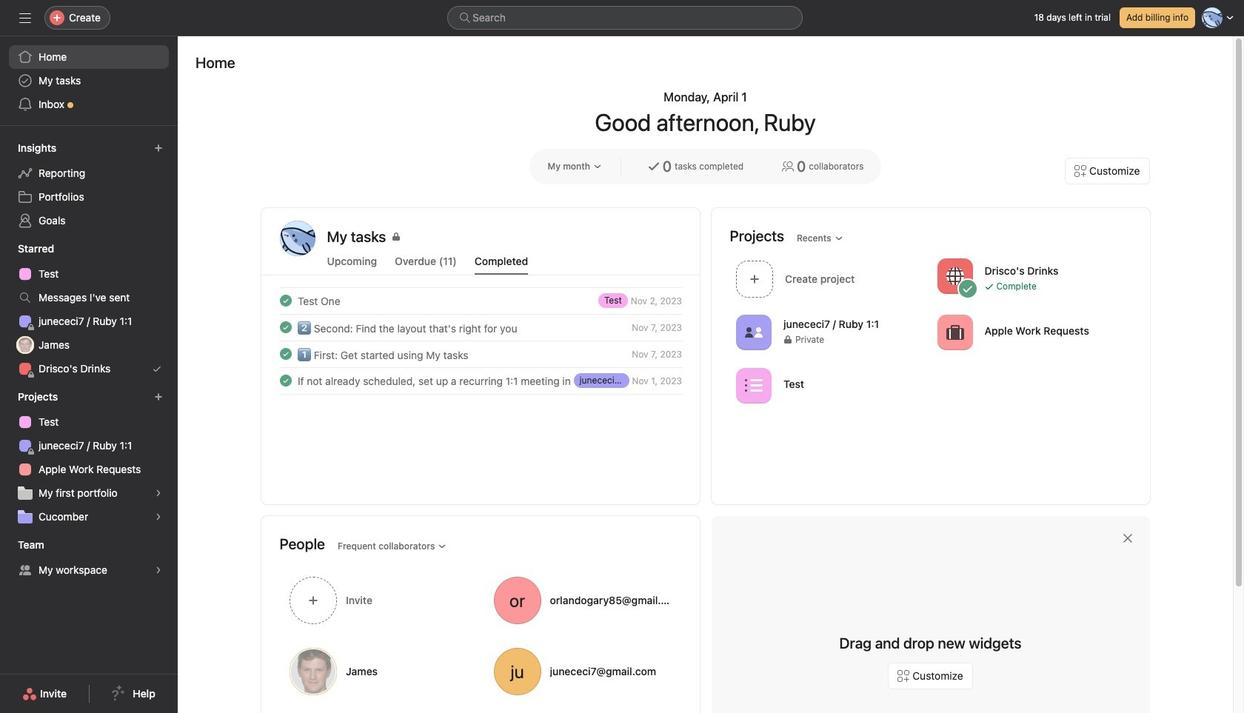 Task type: vqa. For each thing, say whether or not it's contained in the screenshot.
Completed option to the middle
yes



Task type: locate. For each thing, give the bounding box(es) containing it.
1 completed image from the top
[[277, 319, 294, 336]]

list box
[[447, 6, 803, 30]]

insights element
[[0, 135, 178, 236]]

briefcase image
[[946, 323, 964, 341]]

0 vertical spatial completed image
[[277, 319, 294, 336]]

new insights image
[[154, 144, 163, 153]]

1 vertical spatial completed image
[[277, 345, 294, 363]]

starred element
[[0, 236, 178, 384]]

2 completed image from the top
[[277, 372, 294, 390]]

1 list item from the top
[[262, 287, 700, 314]]

view profile image
[[280, 221, 315, 256]]

see details, cucomber image
[[154, 513, 163, 522]]

1 completed checkbox from the top
[[277, 292, 294, 310]]

list item
[[262, 287, 700, 314], [262, 314, 700, 341], [262, 341, 700, 367], [262, 367, 700, 394]]

0 vertical spatial completed image
[[277, 292, 294, 310]]

1 vertical spatial completed image
[[277, 372, 294, 390]]

2 completed checkbox from the top
[[277, 319, 294, 336]]

completed image
[[277, 319, 294, 336], [277, 345, 294, 363]]

completed image for fourth list item from the top
[[277, 372, 294, 390]]

2 list item from the top
[[262, 314, 700, 341]]

3 list item from the top
[[262, 341, 700, 367]]

1 completed image from the top
[[277, 292, 294, 310]]

completed image
[[277, 292, 294, 310], [277, 372, 294, 390]]

2 completed image from the top
[[277, 345, 294, 363]]

3 completed checkbox from the top
[[277, 345, 294, 363]]

completed image for fourth list item from the bottom
[[277, 292, 294, 310]]

4 completed checkbox from the top
[[277, 372, 294, 390]]

global element
[[0, 36, 178, 125]]

Completed checkbox
[[277, 292, 294, 310], [277, 319, 294, 336], [277, 345, 294, 363], [277, 372, 294, 390]]

4 list item from the top
[[262, 367, 700, 394]]



Task type: describe. For each thing, give the bounding box(es) containing it.
hide sidebar image
[[19, 12, 31, 24]]

completed image for second list item from the bottom of the page
[[277, 345, 294, 363]]

see details, my workspace image
[[154, 566, 163, 575]]

completed checkbox for second list item from the bottom of the page
[[277, 345, 294, 363]]

completed checkbox for fourth list item from the top
[[277, 372, 294, 390]]

list image
[[745, 377, 763, 394]]

new project or portfolio image
[[154, 393, 163, 401]]

people image
[[745, 323, 763, 341]]

completed checkbox for fourth list item from the bottom
[[277, 292, 294, 310]]

dismiss image
[[1122, 533, 1134, 544]]

completed image for 2nd list item from the top of the page
[[277, 319, 294, 336]]

globe image
[[946, 267, 964, 285]]

completed checkbox for 2nd list item from the top of the page
[[277, 319, 294, 336]]

projects element
[[0, 384, 178, 532]]

see details, my first portfolio image
[[154, 489, 163, 498]]

teams element
[[0, 532, 178, 585]]



